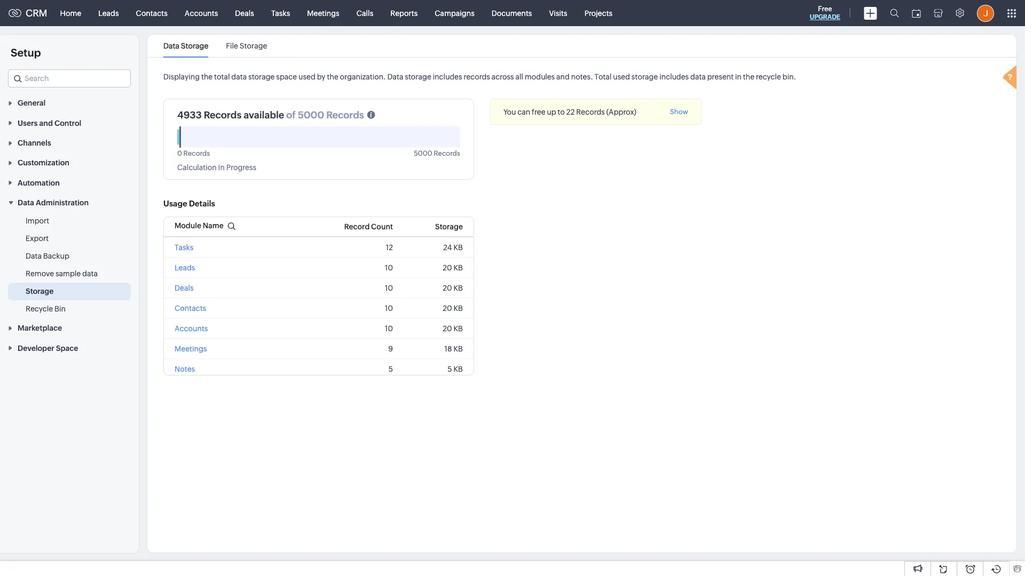 Task type: locate. For each thing, give the bounding box(es) containing it.
module name
[[175, 222, 224, 230]]

tasks down the module
[[175, 244, 194, 252]]

1 horizontal spatial used
[[613, 73, 630, 81]]

0 horizontal spatial and
[[39, 119, 53, 127]]

present
[[708, 73, 734, 81]]

0 horizontal spatial data
[[82, 270, 98, 278]]

profile element
[[971, 0, 1001, 26]]

2 includes from the left
[[660, 73, 689, 81]]

import link
[[26, 216, 49, 227]]

kb
[[454, 244, 463, 252], [454, 264, 463, 273], [454, 284, 463, 293], [454, 305, 463, 313], [454, 325, 463, 334], [454, 345, 463, 354], [454, 366, 463, 374]]

5 down "9"
[[389, 366, 393, 374]]

tasks
[[271, 9, 290, 17], [175, 244, 194, 252]]

20 for contacts
[[443, 305, 452, 313]]

leads down the module
[[175, 264, 195, 273]]

0 vertical spatial leads
[[98, 9, 119, 17]]

0 vertical spatial 5000
[[298, 110, 324, 121]]

0 horizontal spatial tasks
[[175, 244, 194, 252]]

20 kb for contacts
[[443, 305, 463, 313]]

1 vertical spatial contacts
[[175, 305, 206, 313]]

1 horizontal spatial contacts
[[175, 305, 206, 313]]

2 10 from the top
[[385, 284, 393, 293]]

10 for deals
[[385, 284, 393, 293]]

the
[[201, 73, 213, 81], [327, 73, 339, 81], [743, 73, 755, 81]]

10 for accounts
[[385, 325, 393, 334]]

kb for tasks
[[454, 244, 463, 252]]

6 kb from the top
[[454, 345, 463, 354]]

0 vertical spatial meetings
[[307, 9, 340, 17]]

3 10 from the top
[[385, 305, 393, 313]]

storage
[[248, 73, 275, 81], [405, 73, 432, 81], [632, 73, 658, 81]]

recycle bin
[[26, 305, 66, 314]]

7 kb from the top
[[454, 366, 463, 374]]

the left total
[[201, 73, 213, 81]]

0 horizontal spatial deals
[[175, 284, 194, 293]]

3 20 from the top
[[443, 305, 452, 313]]

sample
[[56, 270, 81, 278]]

0 vertical spatial tasks
[[271, 9, 290, 17]]

0 horizontal spatial storage
[[248, 73, 275, 81]]

1 20 kb from the top
[[443, 264, 463, 273]]

5 down the 18
[[448, 366, 452, 374]]

includes up the show
[[660, 73, 689, 81]]

tasks right deals link
[[271, 9, 290, 17]]

5 for 5
[[389, 366, 393, 374]]

notes
[[175, 366, 195, 374]]

0 vertical spatial deals
[[235, 9, 254, 17]]

4 20 kb from the top
[[443, 325, 463, 334]]

available
[[244, 110, 284, 121]]

10 for leads
[[385, 264, 393, 273]]

accounts up data storage link
[[185, 9, 218, 17]]

data storage
[[163, 42, 209, 50]]

details
[[189, 199, 215, 209]]

1 storage from the left
[[248, 73, 275, 81]]

export
[[26, 235, 49, 243]]

0 vertical spatial and
[[557, 73, 570, 81]]

up
[[547, 108, 556, 116]]

reports
[[391, 9, 418, 17]]

0 horizontal spatial 5000
[[298, 110, 324, 121]]

4 10 from the top
[[385, 325, 393, 334]]

meetings inside meetings link
[[307, 9, 340, 17]]

4 20 from the top
[[443, 325, 452, 334]]

general
[[18, 99, 46, 108]]

and right the users
[[39, 119, 53, 127]]

marketplace
[[18, 324, 62, 333]]

data right organization.
[[388, 73, 404, 81]]

2 5 from the left
[[448, 366, 452, 374]]

1 vertical spatial deals
[[175, 284, 194, 293]]

4933
[[177, 110, 202, 121]]

5000
[[298, 110, 324, 121], [414, 150, 432, 158]]

records for 0 records
[[184, 150, 210, 158]]

1 horizontal spatial storage
[[405, 73, 432, 81]]

0 horizontal spatial includes
[[433, 73, 462, 81]]

leads link
[[90, 0, 127, 26]]

1 10 from the top
[[385, 264, 393, 273]]

1 the from the left
[[201, 73, 213, 81]]

0 horizontal spatial contacts
[[136, 9, 168, 17]]

2 20 kb from the top
[[443, 284, 463, 293]]

projects link
[[576, 0, 621, 26]]

5000 records
[[414, 150, 460, 158]]

data inside 'region'
[[26, 252, 42, 261]]

meetings link
[[299, 0, 348, 26]]

the right by in the left of the page
[[327, 73, 339, 81]]

1 horizontal spatial the
[[327, 73, 339, 81]]

deals
[[235, 9, 254, 17], [175, 284, 194, 293]]

0
[[177, 150, 182, 158]]

space
[[276, 73, 297, 81]]

data right sample
[[82, 270, 98, 278]]

bin
[[54, 305, 66, 314]]

3 the from the left
[[743, 73, 755, 81]]

by
[[317, 73, 326, 81]]

contacts
[[136, 9, 168, 17], [175, 305, 206, 313]]

data administration region
[[0, 213, 139, 318]]

upgrade
[[810, 13, 841, 21]]

accounts
[[185, 9, 218, 17], [175, 325, 208, 334]]

kb for deals
[[454, 284, 463, 293]]

accounts link
[[176, 0, 227, 26]]

data inside 'region'
[[82, 270, 98, 278]]

across
[[492, 73, 514, 81]]

1 5 from the left
[[389, 366, 393, 374]]

2 horizontal spatial the
[[743, 73, 755, 81]]

kb for contacts
[[454, 305, 463, 313]]

data up the import
[[18, 199, 34, 207]]

backup
[[43, 252, 69, 261]]

you can free up to 22 records (approx)
[[504, 108, 637, 116]]

data backup link
[[26, 251, 69, 262]]

3 kb from the top
[[454, 284, 463, 293]]

0 vertical spatial contacts
[[136, 9, 168, 17]]

Search text field
[[9, 70, 130, 87]]

1 vertical spatial leads
[[175, 264, 195, 273]]

1 horizontal spatial includes
[[660, 73, 689, 81]]

control
[[54, 119, 81, 127]]

storage right file
[[240, 42, 267, 50]]

file storage link
[[226, 42, 267, 50]]

data inside dropdown button
[[18, 199, 34, 207]]

data for data storage
[[163, 42, 179, 50]]

20 kb for deals
[[443, 284, 463, 293]]

data up displaying
[[163, 42, 179, 50]]

includes
[[433, 73, 462, 81], [660, 73, 689, 81]]

progress
[[226, 164, 257, 172]]

1 vertical spatial accounts
[[175, 325, 208, 334]]

5
[[389, 366, 393, 374], [448, 366, 452, 374]]

data right total
[[231, 73, 247, 81]]

data
[[163, 42, 179, 50], [388, 73, 404, 81], [18, 199, 34, 207], [26, 252, 42, 261]]

kb for leads
[[454, 264, 463, 273]]

1 horizontal spatial 5
[[448, 366, 452, 374]]

recycle
[[26, 305, 53, 314]]

meetings up notes
[[175, 345, 207, 354]]

20 for deals
[[443, 284, 452, 293]]

1 vertical spatial meetings
[[175, 345, 207, 354]]

1 horizontal spatial and
[[557, 73, 570, 81]]

5 for 5 kb
[[448, 366, 452, 374]]

meetings left calls
[[307, 9, 340, 17]]

kb for notes
[[454, 366, 463, 374]]

users and control
[[18, 119, 81, 127]]

total
[[595, 73, 612, 81]]

20 for leads
[[443, 264, 452, 273]]

0 horizontal spatial 5
[[389, 366, 393, 374]]

and left notes.
[[557, 73, 570, 81]]

used
[[299, 73, 316, 81], [613, 73, 630, 81]]

accounts up notes
[[175, 325, 208, 334]]

create menu element
[[858, 0, 884, 26]]

10
[[385, 264, 393, 273], [385, 284, 393, 293], [385, 305, 393, 313], [385, 325, 393, 334]]

2 kb from the top
[[454, 264, 463, 273]]

18
[[445, 345, 452, 354]]

in
[[218, 164, 225, 172]]

kb for accounts
[[454, 325, 463, 334]]

1 20 from the top
[[443, 264, 452, 273]]

kb for meetings
[[454, 345, 463, 354]]

1 vertical spatial and
[[39, 119, 53, 127]]

data left present
[[691, 73, 706, 81]]

2 horizontal spatial storage
[[632, 73, 658, 81]]

tasks inside "tasks" link
[[271, 9, 290, 17]]

storage
[[181, 42, 209, 50], [240, 42, 267, 50], [435, 223, 463, 231], [26, 287, 54, 296]]

1 horizontal spatial tasks
[[271, 9, 290, 17]]

None field
[[8, 69, 131, 88]]

0 horizontal spatial used
[[299, 73, 316, 81]]

to
[[558, 108, 565, 116]]

1 vertical spatial 5000
[[414, 150, 432, 158]]

used left by in the left of the page
[[299, 73, 316, 81]]

export link
[[26, 233, 49, 244]]

remove
[[26, 270, 54, 278]]

2 20 from the top
[[443, 284, 452, 293]]

1 horizontal spatial deals
[[235, 9, 254, 17]]

campaigns
[[435, 9, 475, 17]]

the right in
[[743, 73, 755, 81]]

used right the total
[[613, 73, 630, 81]]

search image
[[890, 9, 900, 18]]

includes left records
[[433, 73, 462, 81]]

tasks link
[[263, 0, 299, 26]]

5 kb
[[448, 366, 463, 374]]

3 20 kb from the top
[[443, 305, 463, 313]]

2 horizontal spatial data
[[691, 73, 706, 81]]

total
[[214, 73, 230, 81]]

calls
[[357, 9, 374, 17]]

0 horizontal spatial the
[[201, 73, 213, 81]]

developer space button
[[0, 338, 139, 358]]

free
[[818, 5, 833, 13]]

data down the export
[[26, 252, 42, 261]]

storage down remove
[[26, 287, 54, 296]]

1 horizontal spatial meetings
[[307, 9, 340, 17]]

5 kb from the top
[[454, 325, 463, 334]]

1 kb from the top
[[454, 244, 463, 252]]

1 horizontal spatial 5000
[[414, 150, 432, 158]]

2 storage from the left
[[405, 73, 432, 81]]

4 kb from the top
[[454, 305, 463, 313]]

leads right home link
[[98, 9, 119, 17]]

import
[[26, 217, 49, 225]]



Task type: vqa. For each thing, say whether or not it's contained in the screenshot.


Task type: describe. For each thing, give the bounding box(es) containing it.
reports link
[[382, 0, 426, 26]]

users
[[18, 119, 38, 127]]

3 storage from the left
[[632, 73, 658, 81]]

storage inside the data administration 'region'
[[26, 287, 54, 296]]

projects
[[585, 9, 613, 17]]

storage link
[[26, 286, 54, 297]]

developer
[[18, 344, 54, 353]]

loading image
[[1001, 64, 1022, 93]]

calendar image
[[912, 9, 921, 17]]

1 horizontal spatial leads
[[175, 264, 195, 273]]

data for data administration
[[18, 199, 34, 207]]

of
[[286, 110, 296, 121]]

recycle bin link
[[26, 304, 66, 315]]

automation button
[[0, 173, 139, 193]]

customization button
[[0, 153, 139, 173]]

storage up 24
[[435, 223, 463, 231]]

10 for contacts
[[385, 305, 393, 313]]

automation
[[18, 179, 60, 187]]

search element
[[884, 0, 906, 26]]

4933 records available of 5000 records
[[177, 110, 364, 121]]

profile image
[[978, 5, 995, 22]]

setup
[[11, 46, 41, 59]]

deals inside deals link
[[235, 9, 254, 17]]

1 vertical spatial tasks
[[175, 244, 194, 252]]

0 vertical spatial accounts
[[185, 9, 218, 17]]

crm
[[26, 7, 47, 19]]

administration
[[36, 199, 89, 207]]

users and control button
[[0, 113, 139, 133]]

recycle
[[756, 73, 781, 81]]

campaigns link
[[426, 0, 483, 26]]

general button
[[0, 93, 139, 113]]

records for 5000 records
[[434, 150, 460, 158]]

9
[[389, 345, 393, 354]]

records for 4933 records available of 5000 records
[[204, 110, 242, 121]]

deals link
[[227, 0, 263, 26]]

20 kb for accounts
[[443, 325, 463, 334]]

file storage
[[226, 42, 267, 50]]

displaying the total data storage space used by the organization. data storage includes records across all modules  and notes. total used storage includes data present in the recycle bin.
[[163, 73, 796, 81]]

marketplace button
[[0, 318, 139, 338]]

0 records
[[177, 150, 210, 158]]

space
[[56, 344, 78, 353]]

channels button
[[0, 133, 139, 153]]

20 for accounts
[[443, 325, 452, 334]]

1 includes from the left
[[433, 73, 462, 81]]

channels
[[18, 139, 51, 147]]

data storage link
[[163, 42, 209, 50]]

developer space
[[18, 344, 78, 353]]

record
[[344, 223, 370, 231]]

20 kb for leads
[[443, 264, 463, 273]]

visits link
[[541, 0, 576, 26]]

free upgrade
[[810, 5, 841, 21]]

24 kb
[[443, 244, 463, 252]]

storage down accounts link
[[181, 42, 209, 50]]

file
[[226, 42, 238, 50]]

calculation
[[177, 164, 217, 172]]

12
[[386, 244, 393, 252]]

(approx)
[[607, 108, 637, 116]]

documents
[[492, 9, 532, 17]]

0 horizontal spatial meetings
[[175, 345, 207, 354]]

customization
[[18, 159, 69, 167]]

18 kb
[[445, 345, 463, 354]]

24
[[443, 244, 452, 252]]

organization.
[[340, 73, 386, 81]]

documents link
[[483, 0, 541, 26]]

free
[[532, 108, 546, 116]]

0 horizontal spatial leads
[[98, 9, 119, 17]]

bin.
[[783, 73, 796, 81]]

all
[[516, 73, 524, 81]]

data for data backup
[[26, 252, 42, 261]]

home link
[[52, 0, 90, 26]]

notes.
[[571, 73, 593, 81]]

2 the from the left
[[327, 73, 339, 81]]

remove sample data link
[[26, 269, 98, 279]]

data administration
[[18, 199, 89, 207]]

usage details
[[163, 199, 215, 209]]

show
[[670, 108, 689, 116]]

data backup
[[26, 252, 69, 261]]

calculation in progress
[[177, 164, 257, 172]]

module
[[175, 222, 201, 230]]

1 used from the left
[[299, 73, 316, 81]]

count
[[371, 223, 393, 231]]

1 horizontal spatial data
[[231, 73, 247, 81]]

records
[[464, 73, 490, 81]]

modules
[[525, 73, 555, 81]]

2 used from the left
[[613, 73, 630, 81]]

name
[[203, 222, 224, 230]]

can
[[518, 108, 531, 116]]

contacts link
[[127, 0, 176, 26]]

create menu image
[[864, 7, 878, 19]]

in
[[736, 73, 742, 81]]

visits
[[549, 9, 568, 17]]

displaying
[[163, 73, 200, 81]]

and inside dropdown button
[[39, 119, 53, 127]]

data administration button
[[0, 193, 139, 213]]

home
[[60, 9, 81, 17]]

record count
[[344, 223, 393, 231]]



